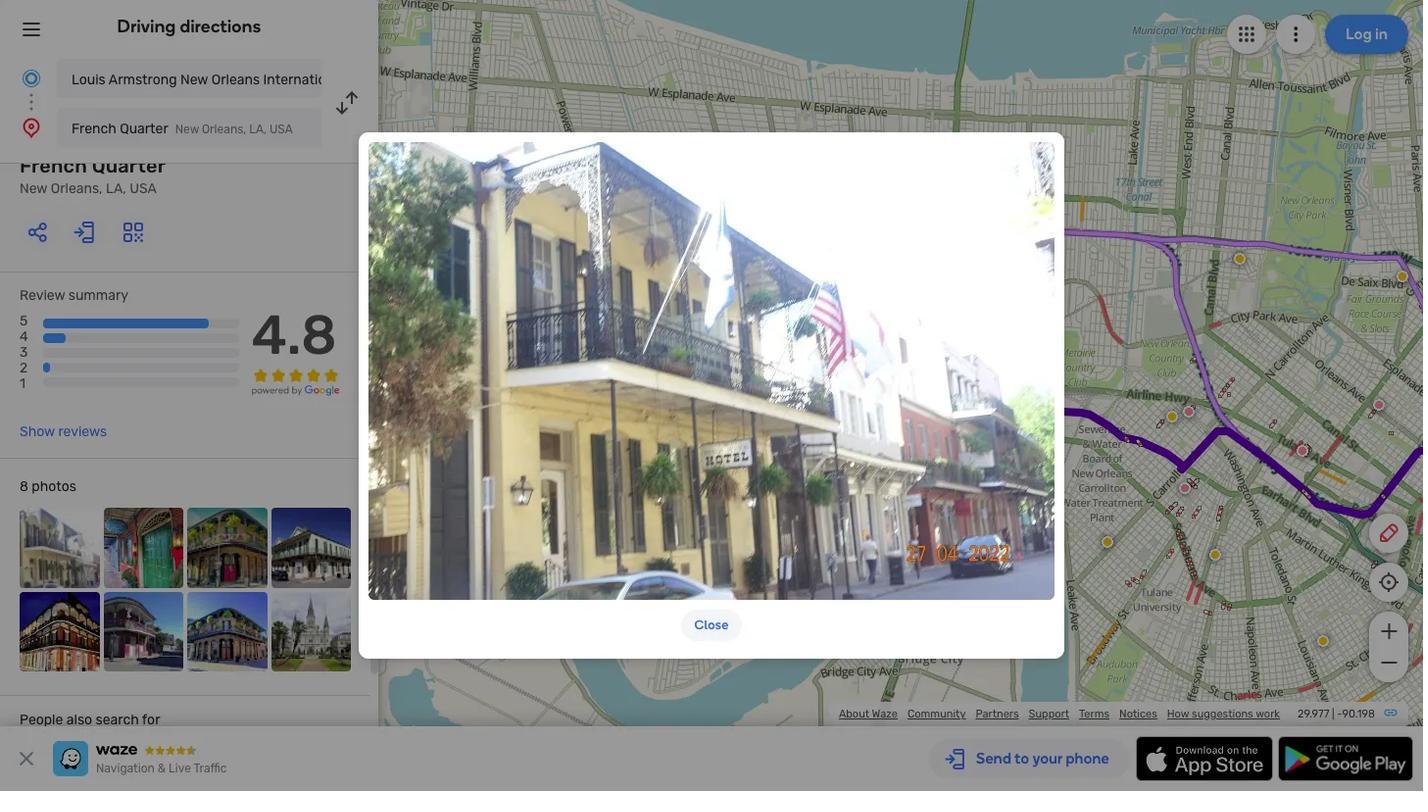Task type: vqa. For each thing, say whether or not it's contained in the screenshot.
the Austin inside the the S Lamar Blvd Austin 3.7 miles
no



Task type: locate. For each thing, give the bounding box(es) containing it.
8
[[20, 479, 28, 495]]

5
[[20, 313, 28, 330]]

0 vertical spatial orleans,
[[202, 123, 246, 136]]

location image
[[20, 116, 43, 139]]

french quarter new orleans, la, usa down the location image
[[20, 154, 166, 197]]

usa
[[270, 123, 293, 136], [130, 180, 157, 197]]

2
[[20, 360, 28, 377]]

community link
[[908, 708, 966, 721]]

0 vertical spatial french
[[72, 121, 116, 137]]

partners
[[976, 708, 1019, 721]]

orleans,
[[202, 123, 246, 136], [51, 180, 103, 197]]

4
[[20, 329, 28, 345]]

live
[[169, 762, 191, 776]]

0 vertical spatial la,
[[249, 123, 267, 136]]

french quarter new orleans, la, usa
[[72, 121, 293, 137], [20, 154, 166, 197]]

0 vertical spatial usa
[[270, 123, 293, 136]]

navigation
[[96, 762, 155, 776]]

image 2 of french quarter, new orleans image
[[103, 508, 183, 588]]

1
[[20, 376, 25, 393]]

1 horizontal spatial usa
[[270, 123, 293, 136]]

0 horizontal spatial la,
[[106, 180, 126, 197]]

new down the louis armstrong new orleans international airport 'button'
[[175, 123, 199, 136]]

zoom in image
[[1377, 620, 1402, 643]]

photos
[[32, 479, 76, 495]]

current location image
[[20, 67, 43, 90]]

show
[[20, 424, 55, 440]]

new down the location image
[[20, 180, 47, 197]]

louis armstrong new orleans international airport button
[[57, 59, 393, 98]]

quarter
[[120, 121, 168, 137], [92, 154, 166, 177]]

how
[[1168, 708, 1190, 721]]

terms
[[1080, 708, 1110, 721]]

0 vertical spatial french quarter new orleans, la, usa
[[72, 121, 293, 137]]

armstrong
[[109, 72, 177, 88]]

navigation & live traffic
[[96, 762, 227, 776]]

1 vertical spatial la,
[[106, 180, 126, 197]]

image 5 of french quarter, new orleans image
[[20, 592, 100, 672]]

8 photos
[[20, 479, 76, 495]]

french quarter new orleans, la, usa down armstrong
[[72, 121, 293, 137]]

waze
[[872, 708, 898, 721]]

people
[[20, 712, 63, 729]]

reviews
[[58, 424, 107, 440]]

about waze community partners support terms notices how suggestions work
[[839, 708, 1281, 721]]

1 vertical spatial french quarter new orleans, la, usa
[[20, 154, 166, 197]]

1 vertical spatial orleans,
[[51, 180, 103, 197]]

french down the location image
[[20, 154, 87, 177]]

international
[[263, 72, 345, 88]]

0 horizontal spatial orleans,
[[51, 180, 103, 197]]

suggestions
[[1192, 708, 1254, 721]]

review
[[20, 287, 65, 304]]

traffic
[[194, 762, 227, 776]]

0 vertical spatial new
[[180, 72, 208, 88]]

la,
[[249, 123, 267, 136], [106, 180, 126, 197]]

also
[[66, 712, 92, 729]]

0 horizontal spatial usa
[[130, 180, 157, 197]]

support link
[[1029, 708, 1070, 721]]

french
[[72, 121, 116, 137], [20, 154, 87, 177]]

29.977
[[1298, 708, 1330, 721]]

2 vertical spatial new
[[20, 180, 47, 197]]

driving
[[117, 16, 176, 37]]

new
[[180, 72, 208, 88], [175, 123, 199, 136], [20, 180, 47, 197]]

new left orleans
[[180, 72, 208, 88]]

1 vertical spatial quarter
[[92, 154, 166, 177]]

image 8 of french quarter, new orleans image
[[271, 592, 351, 672]]

french down 'louis' at the left top of the page
[[72, 121, 116, 137]]



Task type: describe. For each thing, give the bounding box(es) containing it.
3
[[20, 344, 28, 361]]

louis armstrong new orleans international airport
[[72, 72, 393, 88]]

people also search for
[[20, 712, 160, 729]]

pencil image
[[1378, 522, 1401, 545]]

x image
[[15, 747, 38, 771]]

about
[[839, 708, 870, 721]]

1 vertical spatial usa
[[130, 180, 157, 197]]

driving directions
[[117, 16, 261, 37]]

29.977 | -90.198
[[1298, 708, 1376, 721]]

image 3 of french quarter, new orleans image
[[187, 508, 267, 588]]

for
[[142, 712, 160, 729]]

directions
[[180, 16, 261, 37]]

summary
[[68, 287, 128, 304]]

community
[[908, 708, 966, 721]]

notices
[[1120, 708, 1158, 721]]

zoom out image
[[1377, 651, 1402, 675]]

work
[[1256, 708, 1281, 721]]

image 7 of french quarter, new orleans image
[[187, 592, 267, 672]]

quarter inside the french quarter new orleans, la, usa
[[92, 154, 166, 177]]

notices link
[[1120, 708, 1158, 721]]

0 vertical spatial quarter
[[120, 121, 168, 137]]

|
[[1332, 708, 1335, 721]]

search
[[96, 712, 139, 729]]

link image
[[1383, 705, 1399, 721]]

90.198
[[1343, 708, 1376, 721]]

how suggestions work link
[[1168, 708, 1281, 721]]

review summary
[[20, 287, 128, 304]]

image 6 of french quarter, new orleans image
[[103, 592, 183, 672]]

5 4 3 2 1
[[20, 313, 28, 393]]

1 vertical spatial french
[[20, 154, 87, 177]]

1 vertical spatial new
[[175, 123, 199, 136]]

image 4 of french quarter, new orleans image
[[271, 508, 351, 588]]

new inside 'button'
[[180, 72, 208, 88]]

4.8
[[252, 303, 337, 368]]

1 horizontal spatial orleans,
[[202, 123, 246, 136]]

image 1 of french quarter, new orleans image
[[20, 508, 100, 588]]

partners link
[[976, 708, 1019, 721]]

&
[[158, 762, 166, 776]]

about waze link
[[839, 708, 898, 721]]

show reviews
[[20, 424, 107, 440]]

terms link
[[1080, 708, 1110, 721]]

louis
[[72, 72, 106, 88]]

1 horizontal spatial la,
[[249, 123, 267, 136]]

support
[[1029, 708, 1070, 721]]

-
[[1338, 708, 1343, 721]]

orleans
[[211, 72, 260, 88]]

airport
[[348, 72, 393, 88]]



